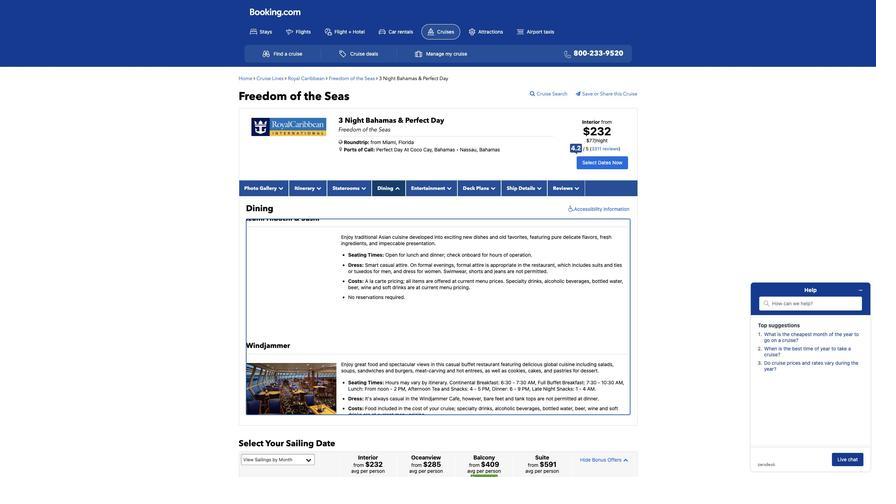 Task type: vqa. For each thing, say whether or not it's contained in the screenshot.
Seas to the middle
yes



Task type: locate. For each thing, give the bounding box(es) containing it.
from inside suite from $591 avg per person
[[528, 462, 539, 468]]

from down 'interior'
[[354, 462, 364, 468]]

1 horizontal spatial 7:30
[[587, 380, 597, 386]]

feet
[[496, 396, 504, 402]]

in up carving
[[431, 362, 435, 368]]

travel menu navigation
[[244, 45, 632, 62]]

1 horizontal spatial 4
[[583, 386, 586, 392]]

avg for $591
[[526, 468, 534, 474]]

bottled inside 'a la carte pricing; all items are offered at current menu prices. specialty drinks, alcoholic beverages, bottled water, beer, wine and soft drinks are at current menu pricing.'
[[593, 278, 609, 284]]

seating times: open for lunch and dinner; check onboard for hours of operation.
[[348, 252, 533, 258]]

enjoy up soups,
[[341, 362, 354, 368]]

1 horizontal spatial alcoholic
[[545, 278, 565, 284]]

4 chevron down image from the left
[[536, 186, 542, 191]]

0 horizontal spatial featuring
[[501, 362, 522, 368]]

chevron down image inside entertainment dropdown button
[[446, 186, 452, 191]]

chevron down image for entertainment
[[446, 186, 452, 191]]

breakfast: up the dinner:
[[477, 380, 500, 386]]

1 vertical spatial this
[[437, 362, 445, 368]]

1 horizontal spatial /
[[595, 138, 597, 143]]

hours
[[490, 252, 503, 258]]

3 person from the left
[[486, 468, 501, 474]]

beer, inside food included in the cost of your cruise; specialty drinks, alcoholic beverages, bottled water, beer, wine and soft drinks are at current menu pricing.
[[576, 406, 587, 412]]

1 vertical spatial drinks,
[[479, 406, 494, 412]]

enjoy inside enjoy great food and spectacular views in this casual buffet restaurant featuring delicious global cuisine including salads, soups, sandwiches and burgers, meat-carving and hot entrees, as well as cookies, cakes, and pastries for dessert.
[[341, 362, 354, 368]]

alcoholic down feet
[[495, 406, 515, 412]]

are inside food included in the cost of your cruise; specialty drinks, alcoholic beverages, bottled water, beer, wine and soft drinks are at current menu pricing.
[[364, 412, 371, 418]]

2 avg from the left
[[410, 468, 418, 474]]

0 horizontal spatial or
[[348, 268, 353, 274]]

1 vertical spatial featuring
[[501, 362, 522, 368]]

the down operation.
[[523, 262, 531, 268]]

1 horizontal spatial featuring
[[530, 234, 551, 240]]

cruise inside manage my cruise dropdown button
[[454, 51, 468, 57]]

0 vertical spatial seas
[[365, 75, 375, 82]]

2 enjoy from the top
[[341, 362, 354, 368]]

2 vertical spatial current
[[378, 412, 394, 418]]

chevron down image inside reviews dropdown button
[[573, 186, 580, 191]]

am, up late
[[528, 380, 537, 386]]

angle right image right home link
[[254, 76, 256, 81]]

1 costs: from the top
[[348, 278, 364, 284]]

from for oceanview from $285 avg per person
[[412, 462, 422, 468]]

0 vertical spatial 3
[[379, 75, 382, 82]]

0 horizontal spatial water,
[[561, 406, 574, 412]]

drinks, down permitted.
[[528, 278, 544, 284]]

cost
[[413, 406, 422, 412]]

seating for seating times: open for lunch and dinner; check onboard for hours of operation.
[[348, 252, 367, 258]]

globe image
[[339, 139, 343, 144]]

enjoy
[[341, 234, 354, 240], [341, 362, 354, 368]]

avg left the $591
[[526, 468, 534, 474]]

3 inside 3 night bahamas & perfect day freedom of the seas
[[339, 116, 343, 125]]

suite from $591 avg per person
[[526, 455, 560, 474]]

1 vertical spatial costs:
[[348, 406, 364, 412]]

airport taxis link
[[512, 24, 560, 39]]

by left month
[[273, 457, 278, 463]]

drinks down pricing;
[[393, 285, 407, 291]]

bahamas inside 3 night bahamas & perfect day freedom of the seas
[[366, 116, 397, 125]]

1 person from the left
[[370, 468, 385, 474]]

9520
[[606, 49, 624, 58]]

5 up dress: it's always casual in the windjammer cafe, however, bare feet and tank tops are not permitted at dinner.
[[478, 386, 481, 392]]

in down afternoon
[[406, 396, 410, 402]]

soft
[[383, 285, 391, 291], [610, 406, 619, 412]]

day inside 3 night bahamas & perfect day freedom of the seas
[[431, 116, 445, 125]]

and right lunch
[[420, 252, 429, 258]]

cruise inside 'travel menu' navigation
[[351, 51, 365, 57]]

0 horizontal spatial seas
[[325, 89, 350, 104]]

seating down ingredients,
[[348, 252, 367, 258]]

from right interior
[[602, 119, 612, 125]]

check
[[447, 252, 461, 258]]

1 horizontal spatial beverages,
[[566, 278, 591, 284]]

enjoy up ingredients,
[[341, 234, 354, 240]]

of
[[351, 75, 355, 82], [290, 89, 301, 104], [363, 126, 368, 134], [358, 146, 363, 152], [504, 252, 509, 258], [424, 406, 428, 412]]

attire.
[[396, 262, 409, 268]]

$409
[[481, 461, 500, 469]]

at
[[404, 146, 409, 152]]

car
[[389, 29, 397, 35]]

0 vertical spatial select
[[583, 160, 597, 166]]

2 7:30 from the left
[[587, 380, 597, 386]]

or right save
[[595, 91, 599, 97]]

chevron down image left ship
[[489, 186, 496, 191]]

3 per from the left
[[477, 468, 485, 474]]

day up cay,
[[431, 116, 445, 125]]

1 dress: from the top
[[348, 262, 364, 268]]

at down 1
[[578, 396, 583, 402]]

5 chevron down image from the left
[[573, 186, 580, 191]]

2 breakfast: from the left
[[563, 380, 586, 386]]

casual up hot
[[446, 362, 461, 368]]

2 angle right image from the left
[[376, 76, 378, 81]]

1 vertical spatial current
[[422, 285, 438, 291]]

night for 3 night bahamas & perfect day
[[383, 75, 396, 82]]

0 vertical spatial day
[[440, 75, 449, 82]]

1 vertical spatial select
[[239, 438, 264, 450]]

2 vertical spatial freedom
[[339, 126, 362, 134]]

/ up 4.2 / 5 ( 3311 reviews )
[[595, 138, 597, 143]]

women.
[[425, 268, 443, 274]]

and inside hours may vary by itinerary. continental breakfast: 6:30 - 7:30 am, full buffet breakfast: 7:30 - 10:30 am, lunch: from noon - 2 pm, afternoon tea and snacks: 4 - 5 pm, dinner: 6 - 9 pm, late night snacks: 1 - 4 am.
[[442, 386, 450, 392]]

of down royal
[[290, 89, 301, 104]]

0 horizontal spatial beer,
[[348, 285, 360, 291]]

night inside 3 night bahamas & perfect day freedom of the seas
[[345, 116, 364, 125]]

cuisine up impeccable in the bottom left of the page
[[393, 234, 409, 240]]

1 vertical spatial seas
[[325, 89, 350, 104]]

find a cruise
[[274, 51, 303, 57]]

1 vertical spatial dining
[[246, 203, 274, 214]]

chevron down image left dining dropdown button
[[360, 186, 367, 191]]

angle right image
[[285, 76, 287, 81], [326, 76, 328, 81]]

angle right image right caribbean
[[326, 76, 328, 81]]

pure
[[552, 234, 562, 240]]

enjoy traditional asian cuisine developed into exciting new dishes and old favorites, featuring pure delicate flavors, fresh ingredients, and impeccable presentation.
[[341, 234, 612, 247]]

0 vertical spatial perfect
[[423, 75, 439, 82]]

chevron down image inside photo gallery dropdown button
[[277, 186, 284, 191]]

sailings
[[255, 457, 271, 463]]

are down 'food'
[[364, 412, 371, 418]]

1 horizontal spatial pricing.
[[454, 285, 471, 291]]

0 vertical spatial windjammer
[[246, 341, 290, 351]]

chevron down image for itinerary
[[315, 186, 322, 191]]

chevron down image for ship details
[[536, 186, 542, 191]]

at down 'food'
[[372, 412, 376, 418]]

2 costs: from the top
[[348, 406, 364, 412]]

7:30 up am.
[[587, 380, 597, 386]]

per for $409
[[477, 468, 485, 474]]

swimwear,
[[444, 268, 468, 274]]

1 horizontal spatial am,
[[616, 380, 625, 386]]

person inside "balcony from $409 avg per person"
[[486, 468, 501, 474]]

formal up 'swimwear,' on the right of page
[[457, 262, 471, 268]]

asian
[[379, 234, 391, 240]]

the inside smart casual attire. on formal evenings, formal attire is appropriate in the restaurant, which includes suits and ties or tuxedos for men, and dress for women. swimwear, shorts and jeans are not permitted.
[[523, 262, 531, 268]]

0 vertical spatial cuisine
[[393, 234, 409, 240]]

3 avg from the left
[[468, 468, 476, 474]]

1 chevron down image from the left
[[315, 186, 322, 191]]

per inside oceanview from $285 avg per person
[[419, 468, 426, 474]]

chevron down image inside deck plans 'dropdown button'
[[489, 186, 496, 191]]

enjoy for windjammer
[[341, 362, 354, 368]]

2 horizontal spatial pm,
[[522, 386, 531, 392]]

beer, up no
[[348, 285, 360, 291]]

0 vertical spatial $232
[[583, 125, 612, 138]]

1 vertical spatial not
[[546, 396, 554, 402]]

accessibility
[[575, 206, 603, 212]]

0 horizontal spatial 4
[[470, 386, 473, 392]]

0 vertical spatial night
[[383, 75, 396, 82]]

0 vertical spatial drinks,
[[528, 278, 544, 284]]

$232 inside interior from $232 $77 / night
[[583, 125, 612, 138]]

deck plans button
[[458, 181, 502, 196]]

1 as from the left
[[485, 368, 491, 374]]

1 vertical spatial water,
[[561, 406, 574, 412]]

not
[[516, 268, 524, 274], [546, 396, 554, 402]]

a
[[365, 278, 369, 284]]

not left "permitted"
[[546, 396, 554, 402]]

0 horizontal spatial menu
[[395, 412, 408, 418]]

tuxedos
[[354, 268, 372, 274]]

are right "tops"
[[538, 396, 545, 402]]

casual
[[380, 262, 395, 268], [446, 362, 461, 368], [390, 396, 405, 402]]

0 horizontal spatial as
[[485, 368, 491, 374]]

0 horizontal spatial 5
[[478, 386, 481, 392]]

person inside oceanview from $285 avg per person
[[428, 468, 443, 474]]

person for $409
[[486, 468, 501, 474]]

1 horizontal spatial or
[[595, 91, 599, 97]]

avg up the recommended "image"
[[468, 468, 476, 474]]

&
[[419, 75, 422, 82], [398, 116, 404, 125], [294, 214, 300, 223]]

3 right freedom of the seas link
[[379, 75, 382, 82]]

0 horizontal spatial chevron down image
[[277, 186, 284, 191]]

wine down dinner.
[[588, 406, 599, 412]]

0 vertical spatial by
[[422, 380, 428, 386]]

chevron down image for reviews
[[573, 186, 580, 191]]

0 vertical spatial current
[[458, 278, 475, 284]]

avg
[[352, 468, 360, 474], [410, 468, 418, 474], [468, 468, 476, 474], [526, 468, 534, 474]]

0 vertical spatial beer,
[[348, 285, 360, 291]]

coco
[[411, 146, 422, 152]]

1 seating from the top
[[348, 252, 367, 258]]

angle right image
[[254, 76, 256, 81], [376, 76, 378, 81]]

select for select your sailing date
[[239, 438, 264, 450]]

2 angle right image from the left
[[326, 76, 328, 81]]

1 horizontal spatial &
[[398, 116, 404, 125]]

avg inside "balcony from $409 avg per person"
[[468, 468, 476, 474]]

from inside interior from $232 avg per person
[[354, 462, 364, 468]]

1 vertical spatial day
[[431, 116, 445, 125]]

reviews
[[603, 146, 619, 152]]

1 horizontal spatial soft
[[610, 406, 619, 412]]

specialty
[[506, 278, 527, 284]]

the left cost
[[404, 406, 411, 412]]

4 person from the left
[[544, 468, 560, 474]]

1 vertical spatial windjammer
[[420, 396, 448, 402]]

1 avg from the left
[[352, 468, 360, 474]]

current down items
[[422, 285, 438, 291]]

or inside smart casual attire. on formal evenings, formal attire is appropriate in the restaurant, which includes suits and ties or tuxedos for men, and dress for women. swimwear, shorts and jeans are not permitted.
[[348, 268, 353, 274]]

1 vertical spatial enjoy
[[341, 362, 354, 368]]

from inside interior from $232 $77 / night
[[602, 119, 612, 125]]

pm,
[[398, 386, 407, 392], [483, 386, 491, 392], [522, 386, 531, 392]]

1 vertical spatial night
[[345, 116, 364, 125]]

of up 'roundtrip:'
[[363, 126, 368, 134]]

dress: for dress:
[[348, 262, 364, 268]]

1 horizontal spatial night
[[383, 75, 396, 82]]

in down operation.
[[518, 262, 522, 268]]

0 vertical spatial costs:
[[348, 278, 364, 284]]

water, down "permitted"
[[561, 406, 574, 412]]

per inside interior from $232 avg per person
[[361, 468, 368, 474]]

freedom of the seas down royal
[[239, 89, 350, 104]]

cruise lines
[[257, 75, 284, 82]]

1 times: from the top
[[368, 252, 384, 258]]

freedom of the seas main content
[[235, 70, 641, 477]]

4 left am.
[[583, 386, 586, 392]]

in inside food included in the cost of your cruise; specialty drinks, alcoholic beverages, bottled water, beer, wine and soft drinks are at current menu pricing.
[[399, 406, 403, 412]]

person inside suite from $591 avg per person
[[544, 468, 560, 474]]

cruise for cruise deals
[[351, 51, 365, 57]]

and left "old"
[[490, 234, 499, 240]]

from for interior from $232 avg per person
[[354, 462, 364, 468]]

soups,
[[341, 368, 356, 374]]

presentation.
[[406, 241, 436, 247]]

cruise inside find a cruise link
[[289, 51, 303, 57]]

angle right image for caribbean
[[326, 76, 328, 81]]

0 horizontal spatial breakfast:
[[477, 380, 500, 386]]

0 horizontal spatial soft
[[383, 285, 391, 291]]

1 horizontal spatial wine
[[588, 406, 599, 412]]

drinks, down bare
[[479, 406, 494, 412]]

1 horizontal spatial pm,
[[483, 386, 491, 392]]

plans
[[477, 185, 489, 192]]

1 vertical spatial drinks
[[348, 412, 362, 418]]

casual up men,
[[380, 262, 395, 268]]

perfect inside 3 night bahamas & perfect day freedom of the seas
[[406, 116, 430, 125]]

dress: up tuxedos
[[348, 262, 364, 268]]

4 per from the left
[[535, 468, 543, 474]]

the up roundtrip: from miami, florida
[[370, 126, 378, 134]]

water, inside 'a la carte pricing; all items are offered at current menu prices. specialty drinks, alcoholic beverages, bottled water, beer, wine and soft drinks are at current menu pricing.'
[[610, 278, 624, 284]]

chevron down image inside itinerary dropdown button
[[315, 186, 322, 191]]

0 horizontal spatial formal
[[418, 262, 433, 268]]

drinks inside food included in the cost of your cruise; specialty drinks, alcoholic beverages, bottled water, beer, wine and soft drinks are at current menu pricing.
[[348, 412, 362, 418]]

0 horizontal spatial 7:30
[[517, 380, 527, 386]]

avg inside suite from $591 avg per person
[[526, 468, 534, 474]]

avg down "oceanview"
[[410, 468, 418, 474]]

seas inside 3 night bahamas & perfect day freedom of the seas
[[379, 126, 391, 134]]

0 vertical spatial casual
[[380, 262, 395, 268]]

freedom down cruise lines
[[239, 89, 287, 104]]

4 avg from the left
[[526, 468, 534, 474]]

casual inside enjoy great food and spectacular views in this casual buffet restaurant featuring delicious global cuisine including salads, soups, sandwiches and burgers, meat-carving and hot entrees, as well as cookies, cakes, and pastries for dessert.
[[446, 362, 461, 368]]

1 snacks: from the left
[[451, 386, 469, 392]]

all
[[406, 278, 411, 284]]

per for $285
[[419, 468, 426, 474]]

angle right image for home
[[254, 76, 256, 81]]

1 enjoy from the top
[[341, 234, 354, 240]]

7:30 up the 9 on the bottom right of the page
[[517, 380, 527, 386]]

from up call:
[[371, 139, 381, 145]]

per for $232
[[361, 468, 368, 474]]

times: up smart on the bottom
[[368, 252, 384, 258]]

menu inside food included in the cost of your cruise; specialty drinks, alcoholic beverages, bottled water, beer, wine and soft drinks are at current menu pricing.
[[395, 412, 408, 418]]

1 horizontal spatial $232
[[583, 125, 612, 138]]

attractions
[[479, 29, 503, 35]]

1 horizontal spatial cuisine
[[559, 362, 575, 368]]

at inside food included in the cost of your cruise; specialty drinks, alcoholic beverages, bottled water, beer, wine and soft drinks are at current menu pricing.
[[372, 412, 376, 418]]

are inside smart casual attire. on formal evenings, formal attire is appropriate in the restaurant, which includes suits and ties or tuxedos for men, and dress for women. swimwear, shorts and jeans are not permitted.
[[508, 268, 515, 274]]

0 horizontal spatial select
[[239, 438, 264, 450]]

cruise left deals
[[351, 51, 365, 57]]

pm, up bare
[[483, 386, 491, 392]]

& left sushi
[[294, 214, 300, 223]]

burgers,
[[395, 368, 414, 374]]

1 vertical spatial menu
[[440, 285, 452, 291]]

(
[[590, 146, 592, 152]]

water, inside food included in the cost of your cruise; specialty drinks, alcoholic beverages, bottled water, beer, wine and soft drinks are at current menu pricing.
[[561, 406, 574, 412]]

per inside "balcony from $409 avg per person"
[[477, 468, 485, 474]]

chevron down image inside ship details dropdown button
[[536, 186, 542, 191]]

hide
[[581, 457, 591, 463]]

ports of call: perfect day at coco cay, bahamas • nassau, bahamas
[[344, 146, 500, 152]]

1 vertical spatial cuisine
[[559, 362, 575, 368]]

1 per from the left
[[361, 468, 368, 474]]

avg inside interior from $232 avg per person
[[352, 468, 360, 474]]

2 dress: from the top
[[348, 396, 364, 402]]

seas down freedom of the seas link
[[325, 89, 350, 104]]

times: for seating times:
[[368, 380, 384, 386]]

open
[[386, 252, 398, 258]]

1 vertical spatial perfect
[[406, 116, 430, 125]]

details
[[519, 185, 536, 192]]

1 vertical spatial times:
[[368, 380, 384, 386]]

soft inside 'a la carte pricing; all items are offered at current menu prices. specialty drinks, alcoholic beverages, bottled water, beer, wine and soft drinks are at current menu pricing.'
[[383, 285, 391, 291]]

0 horizontal spatial cuisine
[[393, 234, 409, 240]]

1 horizontal spatial chevron down image
[[360, 186, 367, 191]]

7:30
[[517, 380, 527, 386], [587, 380, 597, 386]]

2 chevron down image from the left
[[446, 186, 452, 191]]

from inside oceanview from $285 avg per person
[[412, 462, 422, 468]]

this up carving
[[437, 362, 445, 368]]

casual inside smart casual attire. on formal evenings, formal attire is appropriate in the restaurant, which includes suits and ties or tuxedos for men, and dress for women. swimwear, shorts and jeans are not permitted.
[[380, 262, 395, 268]]

night for 3 night bahamas & perfect day freedom of the seas
[[345, 116, 364, 125]]

pm, down may
[[398, 386, 407, 392]]

cruise for cruise lines
[[257, 75, 271, 82]]

cruise for manage my cruise
[[454, 51, 468, 57]]

oceanview
[[412, 455, 441, 461]]

cuisine up pastries
[[559, 362, 575, 368]]

1 vertical spatial or
[[348, 268, 353, 274]]

seas down deals
[[365, 75, 375, 82]]

month
[[279, 457, 293, 463]]

person
[[370, 468, 385, 474], [428, 468, 443, 474], [486, 468, 501, 474], [544, 468, 560, 474]]

0 horizontal spatial angle right image
[[285, 76, 287, 81]]

1 horizontal spatial seas
[[365, 75, 375, 82]]

times: for seating times: open for lunch and dinner; check onboard for hours of operation.
[[368, 252, 384, 258]]

0 horizontal spatial cruise
[[289, 51, 303, 57]]

bottled down "permitted"
[[543, 406, 559, 412]]

views
[[417, 362, 430, 368]]

& for 3 night bahamas & perfect day
[[419, 75, 422, 82]]

person for $232
[[370, 468, 385, 474]]

1 horizontal spatial water,
[[610, 278, 624, 284]]

current
[[458, 278, 475, 284], [422, 285, 438, 291], [378, 412, 394, 418]]

1 vertical spatial alcoholic
[[495, 406, 515, 412]]

alcoholic
[[545, 278, 565, 284], [495, 406, 515, 412]]

save or share this cruise link
[[576, 91, 638, 97]]

& down 'travel menu' navigation
[[419, 75, 422, 82]]

sandwiches
[[358, 368, 384, 374]]

from down "oceanview"
[[412, 462, 422, 468]]

& up florida
[[398, 116, 404, 125]]

5 left (
[[586, 146, 589, 152]]

casual down 2
[[390, 396, 405, 402]]

enjoy inside enjoy traditional asian cuisine developed into exciting new dishes and old favorites, featuring pure delicate flavors, fresh ingredients, and impeccable presentation.
[[341, 234, 354, 240]]

1 angle right image from the left
[[285, 76, 287, 81]]

per inside suite from $591 avg per person
[[535, 468, 543, 474]]

avg for $232
[[352, 468, 360, 474]]

beverages, inside 'a la carte pricing; all items are offered at current menu prices. specialty drinks, alcoholic beverages, bottled water, beer, wine and soft drinks are at current menu pricing.'
[[566, 278, 591, 284]]

flight
[[335, 29, 347, 35]]

chevron down image for staterooms
[[360, 186, 367, 191]]

$232 inside interior from $232 avg per person
[[366, 461, 383, 469]]

beer, down dinner.
[[576, 406, 587, 412]]

•
[[457, 146, 459, 152]]

person inside interior from $232 avg per person
[[370, 468, 385, 474]]

chevron down image
[[277, 186, 284, 191], [360, 186, 367, 191]]

0 vertical spatial dining
[[378, 185, 394, 192]]

offered
[[435, 278, 451, 284]]

2 chevron down image from the left
[[360, 186, 367, 191]]

0 horizontal spatial /
[[584, 146, 585, 152]]

menu down offered
[[440, 285, 452, 291]]

hours
[[386, 380, 399, 386]]

chevron down image up wheelchair image
[[573, 186, 580, 191]]

ship details
[[507, 185, 536, 192]]

2 vertical spatial night
[[544, 386, 556, 392]]

from for roundtrip: from miami, florida
[[371, 139, 381, 145]]

/ left (
[[584, 146, 585, 152]]

featuring inside enjoy great food and spectacular views in this casual buffet restaurant featuring delicious global cuisine including salads, soups, sandwiches and burgers, meat-carving and hot entrees, as well as cookies, cakes, and pastries for dessert.
[[501, 362, 522, 368]]

cruise for find a cruise
[[289, 51, 303, 57]]

tank
[[515, 396, 525, 402]]

3 chevron down image from the left
[[489, 186, 496, 191]]

exciting
[[445, 234, 462, 240]]

traditional
[[355, 234, 378, 240]]

seating for seating times:
[[348, 380, 367, 386]]

0 horizontal spatial drinks
[[348, 412, 362, 418]]

avg for $409
[[468, 468, 476, 474]]

perfect for 3 night bahamas & perfect day
[[423, 75, 439, 82]]

0 horizontal spatial drinks,
[[479, 406, 494, 412]]

0 vertical spatial water,
[[610, 278, 624, 284]]

freedom right caribbean
[[329, 75, 349, 82]]

2 as from the left
[[502, 368, 507, 374]]

costs: for izumi hibachi & sushi
[[348, 278, 364, 284]]

2 seating from the top
[[348, 380, 367, 386]]

well
[[492, 368, 501, 374]]

0 horizontal spatial beverages,
[[517, 406, 542, 412]]

1 horizontal spatial snacks:
[[557, 386, 575, 392]]

800-233-9520
[[574, 49, 624, 58]]

1 horizontal spatial drinks,
[[528, 278, 544, 284]]

2 per from the left
[[419, 468, 426, 474]]

from
[[365, 386, 377, 392]]

flight + hotel
[[335, 29, 365, 35]]

am,
[[528, 380, 537, 386], [616, 380, 625, 386]]

2 formal from the left
[[457, 262, 471, 268]]

avg inside oceanview from $285 avg per person
[[410, 468, 418, 474]]

day left 'at'
[[394, 146, 403, 152]]

0 vertical spatial pricing.
[[454, 285, 471, 291]]

from for interior from $232 $77 / night
[[602, 119, 612, 125]]

view sailings by month link
[[241, 454, 315, 466]]

1 horizontal spatial bottled
[[593, 278, 609, 284]]

0 vertical spatial bottled
[[593, 278, 609, 284]]

cruises link
[[422, 24, 461, 39]]

smart casual attire. on formal evenings, formal attire is appropriate in the restaurant, which includes suits and ties or tuxedos for men, and dress for women. swimwear, shorts and jeans are not permitted.
[[348, 262, 623, 274]]

2 cruise from the left
[[454, 51, 468, 57]]

1 angle right image from the left
[[254, 76, 256, 81]]

beverages, down includes
[[566, 278, 591, 284]]

perfect down manage
[[423, 75, 439, 82]]

1 chevron down image from the left
[[277, 186, 284, 191]]

per up the recommended "image"
[[477, 468, 485, 474]]

select for select          dates now
[[583, 160, 597, 166]]

2 horizontal spatial &
[[419, 75, 422, 82]]

0 vertical spatial dress:
[[348, 262, 364, 268]]

chevron down image inside staterooms dropdown button
[[360, 186, 367, 191]]

beverages, inside food included in the cost of your cruise; specialty drinks, alcoholic beverages, bottled water, beer, wine and soft drinks are at current menu pricing.
[[517, 406, 542, 412]]

& inside 3 night bahamas & perfect day freedom of the seas
[[398, 116, 404, 125]]

beer,
[[348, 285, 360, 291], [576, 406, 587, 412]]

chevron down image
[[315, 186, 322, 191], [446, 186, 452, 191], [489, 186, 496, 191], [536, 186, 542, 191], [573, 186, 580, 191]]

wheelchair image
[[567, 206, 575, 213]]

1 horizontal spatial angle right image
[[326, 76, 328, 81]]

find
[[274, 51, 284, 57]]

including
[[577, 362, 597, 368]]

shorts
[[469, 268, 483, 274]]

freedom of the seas
[[329, 75, 375, 82], [239, 89, 350, 104]]

costs: left 'food'
[[348, 406, 364, 412]]

drinks down lunch:
[[348, 412, 362, 418]]

costs: left a
[[348, 278, 364, 284]]

current down included
[[378, 412, 394, 418]]

0 vertical spatial seating
[[348, 252, 367, 258]]

rentals
[[398, 29, 414, 35]]

day for 3 night bahamas & perfect day freedom of the seas
[[431, 116, 445, 125]]

0 vertical spatial /
[[595, 138, 597, 143]]

pm, right the 9 on the bottom right of the page
[[522, 386, 531, 392]]

1 vertical spatial 3
[[339, 116, 343, 125]]

person down 'interior'
[[370, 468, 385, 474]]

1 horizontal spatial angle right image
[[376, 76, 378, 81]]

and
[[490, 234, 499, 240], [369, 241, 378, 247], [420, 252, 429, 258], [605, 262, 613, 268], [394, 268, 402, 274], [485, 268, 493, 274], [373, 285, 381, 291], [380, 362, 388, 368], [386, 368, 394, 374], [447, 368, 456, 374], [544, 368, 553, 374], [442, 386, 450, 392], [506, 396, 514, 402], [600, 406, 608, 412]]

from inside "balcony from $409 avg per person"
[[470, 462, 480, 468]]

balcony from $409 avg per person
[[468, 455, 501, 474]]

angle right image for freedom of the seas
[[376, 76, 378, 81]]

the
[[356, 75, 364, 82], [304, 89, 322, 104], [370, 126, 378, 134], [523, 262, 531, 268], [411, 396, 418, 402], [404, 406, 411, 412]]

pricing. inside food included in the cost of your cruise; specialty drinks, alcoholic beverages, bottled water, beer, wine and soft drinks are at current menu pricing.
[[409, 412, 426, 418]]

from for suite from $591 avg per person
[[528, 462, 539, 468]]

at down items
[[416, 285, 421, 291]]

snacks: up "permitted"
[[557, 386, 575, 392]]

dining
[[378, 185, 394, 192], [246, 203, 274, 214]]

onboard
[[462, 252, 481, 258]]

0 vertical spatial or
[[595, 91, 599, 97]]

dessert.
[[581, 368, 600, 374]]

flights link
[[281, 24, 317, 39]]

chevron down image left reviews
[[536, 186, 542, 191]]

pricing. inside 'a la carte pricing; all items are offered at current menu prices. specialty drinks, alcoholic beverages, bottled water, beer, wine and soft drinks are at current menu pricing.'
[[454, 285, 471, 291]]

and down carte
[[373, 285, 381, 291]]

2 times: from the top
[[368, 380, 384, 386]]

5 inside hours may vary by itinerary. continental breakfast: 6:30 - 7:30 am, full buffet breakfast: 7:30 - 10:30 am, lunch: from noon - 2 pm, afternoon tea and snacks: 4 - 5 pm, dinner: 6 - 9 pm, late night snacks: 1 - 4 am.
[[478, 386, 481, 392]]

4 up however,
[[470, 386, 473, 392]]

1 cruise from the left
[[289, 51, 303, 57]]

beverages, down "tops"
[[517, 406, 542, 412]]

2 person from the left
[[428, 468, 443, 474]]

for down smart on the bottom
[[374, 268, 380, 274]]



Task type: describe. For each thing, give the bounding box(es) containing it.
cruise right share at right top
[[624, 91, 638, 97]]

share
[[601, 91, 613, 97]]

are down all
[[408, 285, 415, 291]]

developed
[[410, 234, 433, 240]]

appropriate
[[491, 262, 517, 268]]

save or share this cruise
[[583, 91, 638, 97]]

$77
[[587, 138, 595, 143]]

chevron down image for photo gallery
[[277, 186, 284, 191]]

and up hours
[[386, 368, 394, 374]]

for up attire. at the bottom left of page
[[399, 252, 406, 258]]

and down is
[[485, 268, 493, 274]]

1 breakfast: from the left
[[477, 380, 500, 386]]

select          dates now
[[583, 160, 623, 166]]

current inside food included in the cost of your cruise; specialty drinks, alcoholic beverages, bottled water, beer, wine and soft drinks are at current menu pricing.
[[378, 412, 394, 418]]

alcoholic inside 'a la carte pricing; all items are offered at current menu prices. specialty drinks, alcoholic beverages, bottled water, beer, wine and soft drinks are at current menu pricing.'
[[545, 278, 565, 284]]

new
[[463, 234, 473, 240]]

and left hot
[[447, 368, 456, 374]]

entertainment button
[[406, 181, 458, 196]]

$591
[[540, 461, 557, 469]]

1 pm, from the left
[[398, 386, 407, 392]]

4.2 / 5 ( 3311 reviews )
[[572, 145, 621, 152]]

jeans
[[495, 268, 506, 274]]

global
[[544, 362, 558, 368]]

delicious
[[523, 362, 543, 368]]

of down 'roundtrip:'
[[358, 146, 363, 152]]

- up 6
[[513, 380, 515, 386]]

cuisine inside enjoy great food and spectacular views in this casual buffet restaurant featuring delicious global cuisine including salads, soups, sandwiches and burgers, meat-carving and hot entrees, as well as cookies, cakes, and pastries for dessert.
[[559, 362, 575, 368]]

- left the 9 on the bottom right of the page
[[515, 386, 517, 392]]

hibachi
[[267, 214, 293, 223]]

dress: for dress: it's always casual in the windjammer cafe, however, bare feet and tank tops are not permitted at dinner.
[[348, 396, 364, 402]]

the down cruise deals link
[[356, 75, 364, 82]]

- right 1
[[580, 386, 582, 392]]

freedom of the seas link
[[329, 75, 376, 82]]

the down caribbean
[[304, 89, 322, 104]]

date
[[316, 438, 336, 450]]

manage my cruise
[[427, 51, 468, 57]]

cruise;
[[441, 406, 456, 412]]

the up cost
[[411, 396, 418, 402]]

1 formal from the left
[[418, 262, 433, 268]]

food
[[365, 406, 377, 412]]

avg for $285
[[410, 468, 418, 474]]

0 vertical spatial freedom
[[329, 75, 349, 82]]

paper plane image
[[576, 91, 583, 96]]

always
[[374, 396, 389, 402]]

person for $591
[[544, 468, 560, 474]]

balcony
[[474, 455, 495, 461]]

delicate
[[563, 234, 581, 240]]

2 4 from the left
[[583, 386, 586, 392]]

chevron down image for deck plans
[[489, 186, 496, 191]]

cakes,
[[529, 368, 543, 374]]

angle right image for lines
[[285, 76, 287, 81]]

drinks, inside food included in the cost of your cruise; specialty drinks, alcoholic beverages, bottled water, beer, wine and soft drinks are at current menu pricing.
[[479, 406, 494, 412]]

+
[[349, 29, 352, 35]]

buffet
[[548, 380, 561, 386]]

at down 'swimwear,' on the right of page
[[452, 278, 457, 284]]

drinks, inside 'a la carte pricing; all items are offered at current menu prices. specialty drinks, alcoholic beverages, bottled water, beer, wine and soft drinks are at current menu pricing.'
[[528, 278, 544, 284]]

drinks inside 'a la carte pricing; all items are offered at current menu prices. specialty drinks, alcoholic beverages, bottled water, beer, wine and soft drinks are at current menu pricing.'
[[393, 285, 407, 291]]

in inside enjoy great food and spectacular views in this casual buffet restaurant featuring delicious global cuisine including salads, soups, sandwiches and burgers, meat-carving and hot entrees, as well as cookies, cakes, and pastries for dessert.
[[431, 362, 435, 368]]

call:
[[364, 146, 375, 152]]

5 inside 4.2 / 5 ( 3311 reviews )
[[586, 146, 589, 152]]

bare
[[484, 396, 494, 402]]

included
[[378, 406, 397, 412]]

hot
[[457, 368, 464, 374]]

cruise deals link
[[332, 47, 386, 61]]

day for 3 night bahamas & perfect day
[[440, 75, 449, 82]]

hotel
[[353, 29, 365, 35]]

0 vertical spatial freedom of the seas
[[329, 75, 375, 82]]

in inside smart casual attire. on formal evenings, formal attire is appropriate in the restaurant, which includes suits and ties or tuxedos for men, and dress for women. swimwear, shorts and jeans are not permitted.
[[518, 262, 522, 268]]

a la carte pricing; all items are offered at current menu prices. specialty drinks, alcoholic beverages, bottled water, beer, wine and soft drinks are at current menu pricing.
[[348, 278, 624, 291]]

3311
[[592, 146, 602, 152]]

from for balcony from $409 avg per person
[[470, 462, 480, 468]]

wine inside food included in the cost of your cruise; specialty drinks, alcoholic beverages, bottled water, beer, wine and soft drinks are at current menu pricing.
[[588, 406, 599, 412]]

1 horizontal spatial not
[[546, 396, 554, 402]]

0 horizontal spatial dining
[[246, 203, 274, 214]]

of right hours
[[504, 252, 509, 258]]

izumi hibachi & sushi
[[246, 214, 320, 223]]

- left 2
[[391, 386, 393, 392]]

by inside "link"
[[273, 457, 278, 463]]

3 for 3 night bahamas & perfect day freedom of the seas
[[339, 116, 343, 125]]

nassau,
[[460, 146, 478, 152]]

night inside hours may vary by itinerary. continental breakfast: 6:30 - 7:30 am, full buffet breakfast: 7:30 - 10:30 am, lunch: from noon - 2 pm, afternoon tea and snacks: 4 - 5 pm, dinner: 6 - 9 pm, late night snacks: 1 - 4 am.
[[544, 386, 556, 392]]

dress: it's always casual in the windjammer cafe, however, bare feet and tank tops are not permitted at dinner.
[[348, 396, 599, 402]]

and down global
[[544, 368, 553, 374]]

2 vertical spatial day
[[394, 146, 403, 152]]

fresh
[[600, 234, 612, 240]]

la
[[370, 278, 374, 284]]

search image
[[530, 91, 537, 96]]

miami,
[[383, 139, 398, 145]]

map marker image
[[340, 147, 342, 152]]

800-
[[574, 49, 590, 58]]

6:30
[[501, 380, 512, 386]]

photo
[[244, 185, 259, 192]]

cruise for cruise search
[[537, 91, 552, 97]]

0 horizontal spatial windjammer
[[246, 341, 290, 351]]

buffet
[[462, 362, 476, 368]]

of inside 3 night bahamas & perfect day freedom of the seas
[[363, 126, 368, 134]]

freedom inside 3 night bahamas & perfect day freedom of the seas
[[339, 126, 362, 134]]

seating times:
[[348, 380, 384, 386]]

tea
[[432, 386, 440, 392]]

3 pm, from the left
[[522, 386, 531, 392]]

the inside 3 night bahamas & perfect day freedom of the seas
[[370, 126, 378, 134]]

- left 10:30
[[598, 380, 601, 386]]

items
[[413, 278, 425, 284]]

and right feet
[[506, 396, 514, 402]]

for inside enjoy great food and spectacular views in this casual buffet restaurant featuring delicious global cuisine including salads, soups, sandwiches and burgers, meat-carving and hot entrees, as well as cookies, cakes, and pastries for dessert.
[[574, 368, 580, 374]]

reviews
[[553, 185, 573, 192]]

3 for 3 night bahamas & perfect day
[[379, 75, 382, 82]]

perfect for 3 night bahamas & perfect day freedom of the seas
[[406, 116, 430, 125]]

itinerary
[[295, 185, 315, 192]]

home link
[[239, 75, 253, 82]]

and left ties
[[605, 262, 613, 268]]

per for $591
[[535, 468, 543, 474]]

the inside food included in the cost of your cruise; specialty drinks, alcoholic beverages, bottled water, beer, wine and soft drinks are at current menu pricing.
[[404, 406, 411, 412]]

and down attire. at the bottom left of page
[[394, 268, 402, 274]]

accessibility information link
[[567, 206, 630, 213]]

and right food
[[380, 362, 388, 368]]

photo gallery button
[[239, 181, 289, 196]]

bonus
[[593, 457, 607, 463]]

9
[[518, 386, 521, 392]]

2 pm, from the left
[[483, 386, 491, 392]]

search
[[553, 91, 568, 97]]

3311 reviews link
[[592, 146, 619, 152]]

food
[[368, 362, 378, 368]]

operation.
[[510, 252, 533, 258]]

oceanview from $285 avg per person
[[410, 455, 443, 474]]

1 vertical spatial freedom of the seas
[[239, 89, 350, 104]]

and inside 'a la carte pricing; all items are offered at current menu prices. specialty drinks, alcoholic beverages, bottled water, beer, wine and soft drinks are at current menu pricing.'
[[373, 285, 381, 291]]

and down traditional
[[369, 241, 378, 247]]

for up items
[[417, 268, 424, 274]]

meat-
[[416, 368, 429, 374]]

not inside smart casual attire. on formal evenings, formal attire is appropriate in the restaurant, which includes suits and ties or tuxedos for men, and dress for women. swimwear, shorts and jeans are not permitted.
[[516, 268, 524, 274]]

costs: for windjammer
[[348, 406, 364, 412]]

by inside hours may vary by itinerary. continental breakfast: 6:30 - 7:30 am, full buffet breakfast: 7:30 - 10:30 am, lunch: from noon - 2 pm, afternoon tea and snacks: 4 - 5 pm, dinner: 6 - 9 pm, late night snacks: 1 - 4 am.
[[422, 380, 428, 386]]

cuisine inside enjoy traditional asian cuisine developed into exciting new dishes and old favorites, featuring pure delicate flavors, fresh ingredients, and impeccable presentation.
[[393, 234, 409, 240]]

alcoholic inside food included in the cost of your cruise; specialty drinks, alcoholic beverages, bottled water, beer, wine and soft drinks are at current menu pricing.
[[495, 406, 515, 412]]

2 snacks: from the left
[[557, 386, 575, 392]]

dates
[[598, 160, 612, 166]]

person for $285
[[428, 468, 443, 474]]

0 horizontal spatial &
[[294, 214, 300, 223]]

- up dress: it's always casual in the windjammer cafe, however, bare feet and tank tops are not permitted at dinner.
[[475, 386, 477, 392]]

wine inside 'a la carte pricing; all items are offered at current menu prices. specialty drinks, alcoholic beverages, bottled water, beer, wine and soft drinks are at current menu pricing.'
[[361, 285, 372, 291]]

enjoy for izumi hibachi & sushi
[[341, 234, 354, 240]]

view
[[244, 457, 254, 463]]

chevron up image
[[394, 186, 400, 191]]

ship details button
[[502, 181, 548, 196]]

this inside enjoy great food and spectacular views in this casual buffet restaurant featuring delicious global cuisine including salads, soups, sandwiches and burgers, meat-carving and hot entrees, as well as cookies, cakes, and pastries for dessert.
[[437, 362, 445, 368]]

1 vertical spatial freedom
[[239, 89, 287, 104]]

hide bonus offers link
[[574, 454, 636, 466]]

2 am, from the left
[[616, 380, 625, 386]]

/ inside interior from $232 $77 / night
[[595, 138, 597, 143]]

royal
[[288, 75, 300, 82]]

interior from $232 avg per person
[[352, 455, 385, 474]]

staterooms button
[[327, 181, 372, 196]]

1 7:30 from the left
[[517, 380, 527, 386]]

beer, inside 'a la carte pricing; all items are offered at current menu prices. specialty drinks, alcoholic beverages, bottled water, beer, wine and soft drinks are at current menu pricing.'
[[348, 285, 360, 291]]

tops
[[527, 396, 537, 402]]

impeccable
[[379, 241, 405, 247]]

royal caribbean image
[[252, 118, 327, 136]]

233-
[[590, 49, 606, 58]]

booking.com home image
[[250, 8, 301, 17]]

are down the 'women.'
[[426, 278, 433, 284]]

dining inside dropdown button
[[378, 185, 394, 192]]

royal caribbean
[[288, 75, 325, 82]]

restaurant
[[477, 362, 500, 368]]

soft inside food included in the cost of your cruise; specialty drinks, alcoholic beverages, bottled water, beer, wine and soft drinks are at current menu pricing.
[[610, 406, 619, 412]]

800-233-9520 link
[[562, 49, 624, 59]]

photo gallery
[[244, 185, 277, 192]]

2
[[394, 386, 397, 392]]

reviews button
[[548, 181, 586, 196]]

& for 3 night bahamas & perfect day freedom of the seas
[[398, 116, 404, 125]]

accessibility information
[[575, 206, 630, 212]]

recommended image
[[471, 475, 498, 477]]

0 vertical spatial this
[[615, 91, 622, 97]]

into
[[435, 234, 443, 240]]

2 vertical spatial perfect
[[377, 146, 393, 152]]

2 vertical spatial casual
[[390, 396, 405, 402]]

bottled inside food included in the cost of your cruise; specialty drinks, alcoholic beverages, bottled water, beer, wine and soft drinks are at current menu pricing.
[[543, 406, 559, 412]]

dinner.
[[584, 396, 599, 402]]

6
[[510, 386, 513, 392]]

1 horizontal spatial current
[[422, 285, 438, 291]]

1 4 from the left
[[470, 386, 473, 392]]

$232 for interior from $232 $77 / night
[[583, 125, 612, 138]]

of down cruise deals link
[[351, 75, 355, 82]]

featuring inside enjoy traditional asian cuisine developed into exciting new dishes and old favorites, featuring pure delicate flavors, fresh ingredients, and impeccable presentation.
[[530, 234, 551, 240]]

dress
[[404, 268, 416, 274]]

entrees,
[[466, 368, 484, 374]]

$232 for interior from $232 avg per person
[[366, 461, 383, 469]]

/ inside 4.2 / 5 ( 3311 reviews )
[[584, 146, 585, 152]]

restaurant,
[[532, 262, 557, 268]]

2 horizontal spatial menu
[[476, 278, 488, 284]]

chevron up image
[[622, 458, 629, 463]]

suits
[[593, 262, 603, 268]]

and inside food included in the cost of your cruise; specialty drinks, alcoholic beverages, bottled water, beer, wine and soft drinks are at current menu pricing.
[[600, 406, 608, 412]]

late
[[533, 386, 542, 392]]

1 am, from the left
[[528, 380, 537, 386]]

hide bonus offers
[[581, 457, 622, 463]]

for up is
[[482, 252, 489, 258]]

of inside food included in the cost of your cruise; specialty drinks, alcoholic beverages, bottled water, beer, wine and soft drinks are at current menu pricing.
[[424, 406, 428, 412]]

includes
[[573, 262, 591, 268]]

ingredients,
[[341, 241, 368, 247]]



